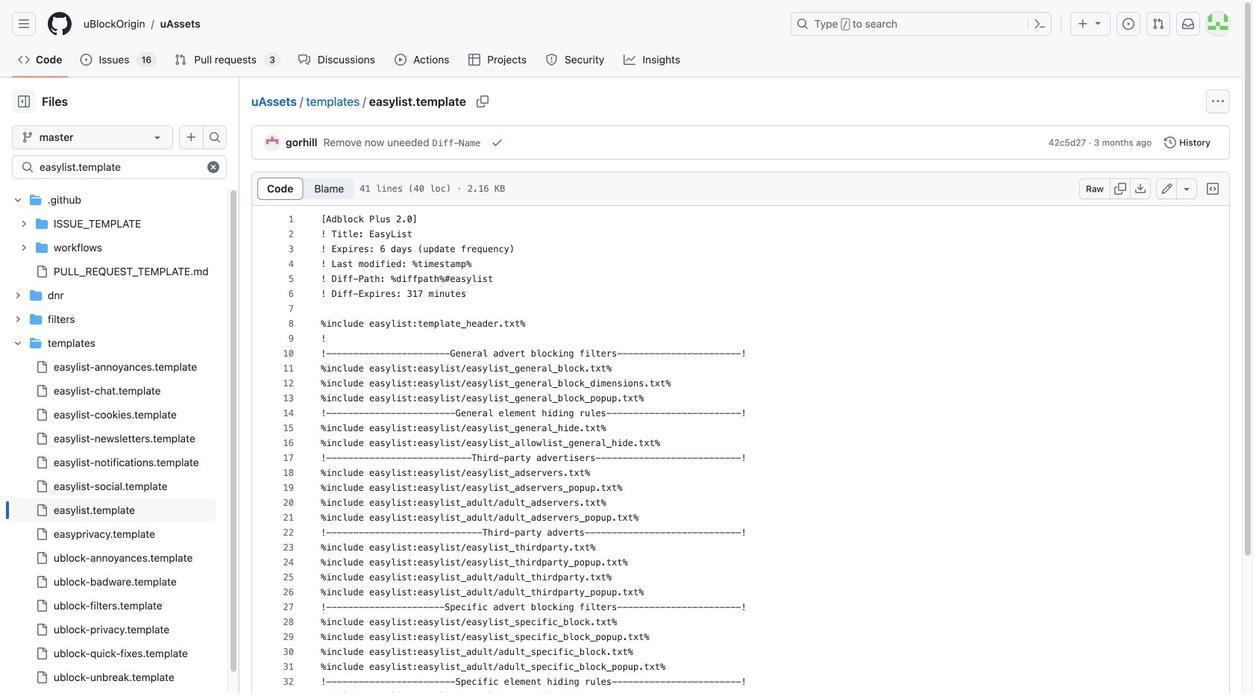 Task type: describe. For each thing, give the bounding box(es) containing it.
graph image
[[624, 54, 636, 66]]

play image
[[395, 54, 407, 66]]

copy path image
[[477, 96, 489, 107]]

4 file image from the top
[[36, 528, 48, 540]]

0 horizontal spatial issue opened image
[[80, 54, 92, 66]]

more file actions image
[[1213, 96, 1224, 107]]

git pull request image for issue opened image to the top
[[1153, 18, 1165, 30]]

check image
[[491, 137, 503, 148]]

notifications image
[[1183, 18, 1195, 30]]

chevron down image
[[13, 195, 22, 204]]

x circle fill image
[[207, 161, 219, 173]]

file directory fill image for bottommost chevron right icon
[[30, 313, 42, 325]]

table image
[[468, 54, 480, 66]]

1 file image from the top
[[36, 361, 48, 373]]

shield image
[[546, 54, 558, 66]]

3 file image from the top
[[36, 409, 48, 421]]

2 file image from the top
[[36, 433, 48, 445]]

file directory open fill image
[[30, 337, 42, 349]]

edit file image
[[1161, 183, 1173, 195]]

homepage image
[[48, 12, 72, 36]]

draggable pane splitter slider
[[237, 78, 241, 693]]

1 file image from the top
[[36, 266, 48, 278]]

1 vertical spatial chevron right image
[[13, 291, 22, 300]]

8 file image from the top
[[36, 672, 48, 683]]

triangle down image
[[1092, 17, 1104, 29]]

collapse file tree tooltip
[[12, 90, 36, 113]]

file directory open fill image
[[30, 194, 42, 206]]

5 file image from the top
[[36, 481, 48, 492]]

1 tree item from the top
[[12, 188, 216, 284]]

2 tree item from the top
[[12, 331, 216, 689]]



Task type: vqa. For each thing, say whether or not it's contained in the screenshot.
the rightmost plugin
no



Task type: locate. For each thing, give the bounding box(es) containing it.
2 vertical spatial file directory fill image
[[30, 313, 42, 325]]

git pull request image for left issue opened image
[[175, 54, 187, 66]]

0 vertical spatial issue opened image
[[1123, 18, 1135, 30]]

Go to file text field
[[40, 156, 195, 178]]

1 group from the top
[[12, 212, 216, 284]]

plus image
[[1077, 18, 1089, 30]]

1 vertical spatial file directory fill image
[[36, 242, 48, 254]]

file view element
[[257, 178, 355, 200]]

0 vertical spatial chevron right image
[[19, 219, 28, 228]]

chevron right image left file directory fill image at the left top of the page
[[13, 291, 22, 300]]

more edit options image
[[1181, 183, 1193, 195]]

6 file image from the top
[[36, 576, 48, 588]]

file directory fill image for the top chevron right icon
[[36, 218, 48, 230]]

symbols image
[[1207, 183, 1219, 195]]

0 horizontal spatial git pull request image
[[175, 54, 187, 66]]

2 vertical spatial chevron right image
[[13, 315, 22, 324]]

file image
[[36, 361, 48, 373], [36, 433, 48, 445], [36, 504, 48, 516], [36, 528, 48, 540], [36, 552, 48, 564], [36, 600, 48, 612], [36, 624, 48, 636]]

download raw content image
[[1135, 183, 1147, 195]]

files tree
[[12, 188, 216, 693]]

copy raw content image
[[1115, 183, 1127, 195]]

7 file image from the top
[[36, 648, 48, 660]]

chevron right image up chevron down image
[[13, 315, 22, 324]]

list
[[78, 12, 782, 36]]

1 horizontal spatial git pull request image
[[1153, 18, 1165, 30]]

7 file image from the top
[[36, 624, 48, 636]]

search image
[[22, 161, 34, 173]]

chevron down image
[[13, 339, 22, 348]]

tree item
[[12, 188, 216, 284], [12, 331, 216, 689], [12, 498, 216, 522]]

file directory fill image down file directory open fill image
[[36, 218, 48, 230]]

issue opened image right triangle down image
[[1123, 18, 1135, 30]]

0 vertical spatial group
[[12, 212, 216, 284]]

code image
[[18, 54, 30, 66]]

issue opened image right code image
[[80, 54, 92, 66]]

gorhill image
[[265, 136, 280, 150]]

command palette image
[[1034, 18, 1046, 30]]

file directory fill image
[[30, 290, 42, 301]]

3 file image from the top
[[36, 504, 48, 516]]

1 horizontal spatial issue opened image
[[1123, 18, 1135, 30]]

add file tooltip
[[179, 125, 203, 149]]

git pull request image
[[1153, 18, 1165, 30], [175, 54, 187, 66]]

history image
[[1165, 137, 1177, 148]]

git branch image
[[22, 131, 34, 143]]

issue opened image
[[1123, 18, 1135, 30], [80, 54, 92, 66]]

3 tree item from the top
[[12, 498, 216, 522]]

file directory fill image right chevron right image
[[36, 242, 48, 254]]

1 vertical spatial git pull request image
[[175, 54, 187, 66]]

file directory fill image
[[36, 218, 48, 230], [36, 242, 48, 254], [30, 313, 42, 325]]

file image
[[36, 266, 48, 278], [36, 385, 48, 397], [36, 409, 48, 421], [36, 457, 48, 469], [36, 481, 48, 492], [36, 576, 48, 588], [36, 648, 48, 660], [36, 672, 48, 683]]

1 vertical spatial issue opened image
[[80, 54, 92, 66]]

comment discussion image
[[298, 54, 310, 66]]

0 vertical spatial file directory fill image
[[36, 218, 48, 230]]

search this repository image
[[209, 131, 221, 143]]

file content text field
[[252, 210, 1230, 693]]

2 file image from the top
[[36, 385, 48, 397]]

4 file image from the top
[[36, 457, 48, 469]]

group for file directory open fill icon
[[12, 355, 216, 689]]

group
[[12, 212, 216, 284], [12, 355, 216, 689]]

2 group from the top
[[12, 355, 216, 689]]

5 file image from the top
[[36, 552, 48, 564]]

1 vertical spatial group
[[12, 355, 216, 689]]

chevron right image
[[19, 243, 28, 252]]

6 file image from the top
[[36, 600, 48, 612]]

group for file directory open fill image
[[12, 212, 216, 284]]

chevron right image
[[19, 219, 28, 228], [13, 291, 22, 300], [13, 315, 22, 324]]

chevron right image up chevron right image
[[19, 219, 28, 228]]

file directory fill image for chevron right image
[[36, 242, 48, 254]]

file directory fill image down file directory fill image at the left top of the page
[[30, 313, 42, 325]]

add file image
[[185, 131, 197, 143]]

0 vertical spatial git pull request image
[[1153, 18, 1165, 30]]

sidebar expand image
[[18, 96, 30, 107]]



